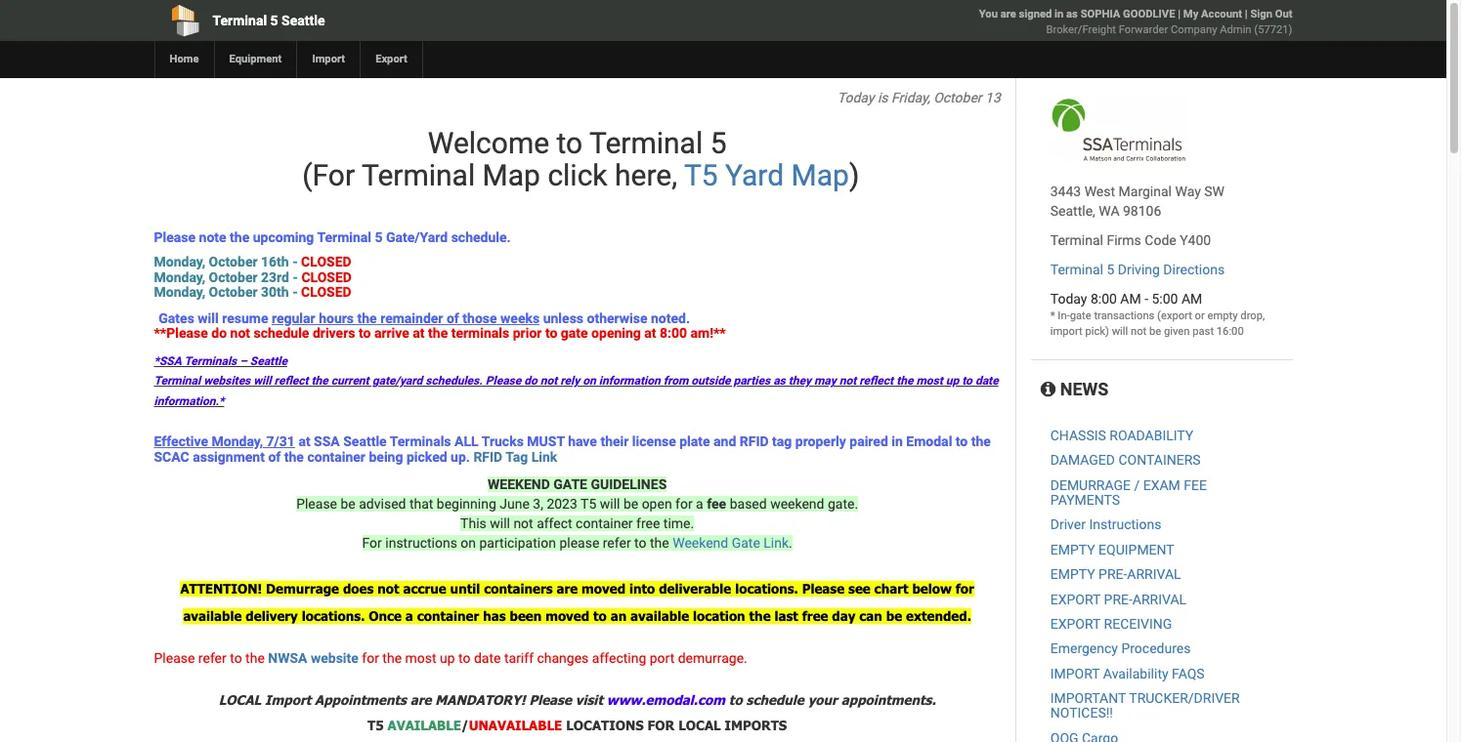 Task type: locate. For each thing, give the bounding box(es) containing it.
firms
[[1107, 233, 1142, 248]]

october
[[934, 90, 982, 106], [209, 255, 258, 270], [209, 270, 258, 285], [209, 285, 258, 300]]

schedule down 30th
[[254, 325, 309, 341]]

today inside today                                                                                                                                                                                                                                                                                                                                                                                                                                                                                                                                                                                                                                                                                                           8:00 am - 5:00 am * in-gate transactions (export or empty drop, import pick) will not be given past 16:00
[[1051, 291, 1087, 307]]

8:00 left am!**
[[660, 325, 687, 341]]

map left click
[[483, 158, 541, 193]]

the
[[230, 230, 250, 245], [357, 310, 377, 326], [428, 325, 448, 341], [311, 375, 328, 389], [897, 375, 913, 389], [971, 434, 991, 450], [284, 449, 304, 465], [650, 536, 669, 551], [749, 609, 771, 625], [245, 651, 265, 667], [383, 651, 402, 667]]

reflect
[[274, 375, 308, 389], [859, 375, 894, 389]]

local import appointments are mandatory! please visit www.emodal.com to schedule your appointments. t5 available / unavailable locations for local imports
[[219, 693, 936, 734]]

1 vertical spatial seattle
[[250, 355, 287, 369]]

1 vertical spatial up
[[440, 651, 455, 667]]

instructions
[[385, 536, 457, 551]]

arrive
[[374, 325, 409, 341]]

on right rely
[[583, 375, 596, 389]]

0 horizontal spatial most
[[405, 651, 437, 667]]

welcome to terminal 5 (for terminal map click here, t5 yard map )
[[295, 126, 860, 193]]

most up available at left bottom
[[405, 651, 437, 667]]

the down time. on the left bottom of the page
[[650, 536, 669, 551]]

5 right here,
[[710, 126, 727, 160]]

seattle inside at ssa seattle terminals all trucks must have their license plate and rfid tag properly paired in emodal to the scac assignment of the container being picked up.
[[343, 434, 387, 450]]

t5 inside weekend gate guidelines please be advised that beginning june 3, 2023 t5 will be open for a fee based weekend gate. this will not affect container free time. for instructions on participation please refer to the weekend gate link .
[[581, 497, 597, 512]]

5 inside welcome to terminal 5 (for terminal map click here, t5 yard map )
[[710, 126, 727, 160]]

in inside at ssa seattle terminals all trucks must have their license plate and rfid tag properly paired in emodal to the scac assignment of the container being picked up.
[[892, 434, 903, 450]]

0 vertical spatial container
[[307, 449, 366, 465]]

1 horizontal spatial of
[[447, 310, 459, 326]]

0 horizontal spatial in
[[892, 434, 903, 450]]

on down 'this'
[[461, 536, 476, 551]]

1 vertical spatial pre-
[[1104, 592, 1133, 608]]

import
[[1051, 326, 1083, 338]]

1 vertical spatial empty
[[1051, 567, 1095, 583]]

will down june
[[490, 516, 510, 532]]

in right paired in the bottom of the page
[[892, 434, 903, 450]]

0 vertical spatial /
[[1134, 478, 1140, 493]]

1 horizontal spatial in
[[1055, 8, 1064, 21]]

please left note
[[154, 230, 196, 245]]

terminals up websites
[[184, 355, 237, 369]]

affecting
[[592, 651, 646, 667]]

to
[[557, 126, 583, 160], [359, 325, 371, 341], [545, 325, 558, 341], [962, 375, 973, 389], [956, 434, 968, 450], [635, 536, 647, 551], [593, 609, 607, 625], [230, 651, 242, 667], [459, 651, 471, 667], [729, 693, 743, 708]]

availability
[[1103, 666, 1169, 682]]

8:00 inside gates will resume regular hours the remainder of those weeks unless otherwise noted. **please do not schedule drivers to arrive at the terminals prior to gate opening at 8:00 am!**
[[660, 325, 687, 341]]

0 horizontal spatial gate
[[561, 325, 588, 341]]

1 vertical spatial link
[[764, 536, 789, 551]]

0 vertical spatial import
[[312, 53, 345, 65]]

available
[[183, 609, 242, 625], [631, 609, 689, 625]]

see
[[849, 582, 871, 597]]

0 vertical spatial in
[[1055, 8, 1064, 21]]

west
[[1085, 184, 1115, 199]]

0 vertical spatial free
[[636, 516, 660, 532]]

a inside attention! demurrage does not accrue until containers are moved into deliverable locations. please see chart below for available delivery locations. once a container has been moved to an available location the last free day can be extended.
[[406, 609, 413, 625]]

0 horizontal spatial do
[[211, 325, 227, 341]]

0 vertical spatial schedule
[[254, 325, 309, 341]]

2 horizontal spatial are
[[1001, 8, 1016, 21]]

parties
[[734, 375, 770, 389]]

0 horizontal spatial local
[[219, 693, 261, 708]]

0 vertical spatial a
[[696, 497, 704, 512]]

import inside local import appointments are mandatory! please visit www.emodal.com to schedule your appointments. t5 available / unavailable locations for local imports
[[265, 693, 311, 708]]

1 horizontal spatial link
[[764, 536, 789, 551]]

export up export receiving 'link'
[[1051, 592, 1101, 608]]

way
[[1175, 184, 1201, 199]]

will right websites
[[253, 375, 271, 389]]

not
[[230, 325, 250, 341], [1131, 326, 1147, 338], [540, 375, 558, 389], [839, 375, 857, 389], [514, 516, 533, 532], [378, 582, 399, 597]]

here,
[[615, 158, 677, 193]]

1 horizontal spatial /
[[1134, 478, 1140, 493]]

t5 inside local import appointments are mandatory! please visit www.emodal.com to schedule your appointments. t5 available / unavailable locations for local imports
[[368, 718, 384, 734]]

to left arrive
[[359, 325, 371, 341]]

at left ssa
[[299, 434, 311, 450]]

wa
[[1099, 203, 1120, 219]]

1 horizontal spatial are
[[557, 582, 578, 597]]

0 horizontal spatial on
[[461, 536, 476, 551]]

0 vertical spatial do
[[211, 325, 227, 341]]

1 vertical spatial t5
[[581, 497, 597, 512]]

import
[[1051, 666, 1100, 682]]

will inside today                                                                                                                                                                                                                                                                                                                                                                                                                                                                                                                                                                                                                                                                                                           8:00 am - 5:00 am * in-gate transactions (export or empty drop, import pick) will not be given past 16:00
[[1112, 326, 1128, 338]]

gate left opening
[[561, 325, 588, 341]]

www.emodal.com
[[607, 693, 725, 708]]

98106
[[1123, 203, 1162, 219]]

0 vertical spatial are
[[1001, 8, 1016, 21]]

(for
[[302, 158, 355, 193]]

will right gates
[[198, 310, 219, 326]]

1 horizontal spatial reflect
[[859, 375, 894, 389]]

empty down driver
[[1051, 542, 1095, 558]]

free left day
[[802, 609, 828, 625]]

tag
[[772, 434, 792, 450]]

the right hours
[[357, 310, 377, 326]]

0 horizontal spatial schedule
[[254, 325, 309, 341]]

schedule.
[[451, 230, 511, 245]]

/ inside chassis roadability damaged containers demurrage / exam fee payments driver instructions empty equipment empty pre-arrival export pre-arrival export receiving emergency procedures import availability faqs important trucker/driver notices!!
[[1134, 478, 1140, 493]]

export pre-arrival link
[[1051, 592, 1187, 608]]

2 vertical spatial t5
[[368, 718, 384, 734]]

to up imports
[[729, 693, 743, 708]]

please
[[560, 536, 600, 551]]

gate inside gates will resume regular hours the remainder of those weeks unless otherwise noted. **please do not schedule drivers to arrive at the terminals prior to gate opening at 8:00 am!**
[[561, 325, 588, 341]]

5
[[270, 13, 278, 28], [710, 126, 727, 160], [375, 230, 383, 245], [1107, 262, 1115, 278]]

gate
[[732, 536, 760, 551]]

will
[[198, 310, 219, 326], [1112, 326, 1128, 338], [253, 375, 271, 389], [600, 497, 620, 512], [490, 516, 510, 532]]

0 vertical spatial local
[[219, 693, 261, 708]]

to inside weekend gate guidelines please be advised that beginning june 3, 2023 t5 will be open for a fee based weekend gate. this will not affect container free time. for instructions on participation please refer to the weekend gate link .
[[635, 536, 647, 551]]

terminals
[[184, 355, 237, 369], [390, 434, 451, 450]]

to inside attention! demurrage does not accrue until containers are moved into deliverable locations. please see chart below for available delivery locations. once a container has been moved to an available location the last free day can be extended.
[[593, 609, 607, 625]]

will down transactions
[[1112, 326, 1128, 338]]

1 vertical spatial are
[[557, 582, 578, 597]]

0 vertical spatial on
[[583, 375, 596, 389]]

export up emergency
[[1051, 617, 1101, 632]]

0 horizontal spatial |
[[1178, 8, 1181, 21]]

location
[[693, 609, 746, 625]]

to left info circle icon
[[962, 375, 973, 389]]

1 empty from the top
[[1051, 542, 1095, 558]]

2 available from the left
[[631, 609, 689, 625]]

5 left gate/yard
[[375, 230, 383, 245]]

1 horizontal spatial local
[[679, 718, 721, 734]]

1 horizontal spatial on
[[583, 375, 596, 389]]

t5 inside welcome to terminal 5 (for terminal map click here, t5 yard map )
[[684, 158, 718, 193]]

on inside weekend gate guidelines please be advised that beginning june 3, 2023 t5 will be open for a fee based weekend gate. this will not affect container free time. for instructions on participation please refer to the weekend gate link .
[[461, 536, 476, 551]]

at inside at ssa seattle terminals all trucks must have their license plate and rfid tag properly paired in emodal to the scac assignment of the container being picked up.
[[299, 434, 311, 450]]

0 vertical spatial seattle
[[282, 13, 325, 28]]

t5 down appointments on the left
[[368, 718, 384, 734]]

seattle inside terminal 5 seattle link
[[282, 13, 325, 28]]

2 vertical spatial for
[[362, 651, 379, 667]]

please right schedules.
[[486, 375, 521, 389]]

0 horizontal spatial am
[[1121, 291, 1141, 307]]

0 horizontal spatial a
[[406, 609, 413, 625]]

0 vertical spatial arrival
[[1127, 567, 1181, 583]]

terminals inside at ssa seattle terminals all trucks must have their license plate and rfid tag properly paired in emodal to the scac assignment of the container being picked up.
[[390, 434, 451, 450]]

0 horizontal spatial container
[[307, 449, 366, 465]]

please down attention!
[[154, 651, 195, 667]]

most up the emodal
[[916, 375, 943, 389]]

as left the they
[[773, 375, 786, 389]]

terminals left all
[[390, 434, 451, 450]]

1 vertical spatial locations.
[[302, 609, 365, 625]]

demurrage / exam fee payments link
[[1051, 478, 1207, 508]]

faqs
[[1172, 666, 1205, 682]]

today for today is friday, october 13
[[837, 90, 874, 106]]

7/31
[[266, 434, 295, 450]]

on inside *ssa terminals – seattle terminal websites will reflect the current gate/yard schedules. please do not rely on information from outside parties as they may not reflect the most up to date information.*
[[583, 375, 596, 389]]

0 vertical spatial gate
[[1070, 310, 1092, 323]]

noted.
[[651, 310, 690, 326]]

will inside *ssa terminals – seattle terminal websites will reflect the current gate/yard schedules. please do not rely on information from outside parties as they may not reflect the most up to date information.*
[[253, 375, 271, 389]]

be right can
[[886, 609, 902, 625]]

given
[[1164, 326, 1190, 338]]

free down the open
[[636, 516, 660, 532]]

0 horizontal spatial are
[[410, 693, 432, 708]]

1 horizontal spatial do
[[524, 375, 537, 389]]

advised
[[359, 497, 406, 512]]

info circle image
[[1041, 381, 1056, 399]]

1 vertical spatial terminals
[[390, 434, 451, 450]]

link right tag
[[531, 449, 558, 465]]

1 vertical spatial today
[[1051, 291, 1087, 307]]

reflect left "current"
[[274, 375, 308, 389]]

terminal inside please note the upcoming terminal 5 gate/yard schedule. monday, october 16th - closed monday, october 23rd - closed monday, october 30th - closed
[[317, 230, 371, 245]]

available down attention!
[[183, 609, 242, 625]]

1 vertical spatial 8:00
[[660, 325, 687, 341]]

paired
[[850, 434, 888, 450]]

today up in-
[[1051, 291, 1087, 307]]

chassis
[[1051, 428, 1106, 444]]

1 vertical spatial in
[[892, 434, 903, 450]]

0 horizontal spatial up
[[440, 651, 455, 667]]

the left "current"
[[311, 375, 328, 389]]

container inside weekend gate guidelines please be advised that beginning june 3, 2023 t5 will be open for a fee based weekend gate. this will not affect container free time. for instructions on participation please refer to the weekend gate link .
[[576, 516, 633, 532]]

0 horizontal spatial free
[[636, 516, 660, 532]]

1 vertical spatial for
[[956, 582, 974, 597]]

are
[[1001, 8, 1016, 21], [557, 582, 578, 597], [410, 693, 432, 708]]

import left export link
[[312, 53, 345, 65]]

locations
[[566, 718, 644, 734]]

up
[[946, 375, 959, 389], [440, 651, 455, 667]]

1 vertical spatial do
[[524, 375, 537, 389]]

terminal 5 driving directions link
[[1051, 262, 1225, 278]]

the right the emodal
[[971, 434, 991, 450]]

1 horizontal spatial today
[[1051, 291, 1087, 307]]

to right welcome
[[557, 126, 583, 160]]

2 | from the left
[[1245, 8, 1248, 21]]

please inside attention! demurrage does not accrue until containers are moved into deliverable locations. please see chart below for available delivery locations. once a container has been moved to an available location the last free day can be extended.
[[802, 582, 845, 597]]

container inside attention! demurrage does not accrue until containers are moved into deliverable locations. please see chart below for available delivery locations. once a container has been moved to an available location the last free day can be extended.
[[417, 609, 479, 625]]

up inside *ssa terminals – seattle terminal websites will reflect the current gate/yard schedules. please do not rely on information from outside parties as they may not reflect the most up to date information.*
[[946, 375, 959, 389]]

/ down mandatory!
[[461, 718, 469, 734]]

as inside *ssa terminals – seattle terminal websites will reflect the current gate/yard schedules. please do not rely on information from outside parties as they may not reflect the most up to date information.*
[[773, 375, 786, 389]]

the left last
[[749, 609, 771, 625]]

not up participation
[[514, 516, 533, 532]]

up.
[[451, 449, 470, 465]]

at right opening
[[645, 325, 656, 341]]

yard
[[725, 158, 784, 193]]

1 reflect from the left
[[274, 375, 308, 389]]

0 horizontal spatial map
[[483, 158, 541, 193]]

do inside gates will resume regular hours the remainder of those weeks unless otherwise noted. **please do not schedule drivers to arrive at the terminals prior to gate opening at 8:00 am!**
[[211, 325, 227, 341]]

1 horizontal spatial map
[[791, 158, 849, 193]]

the right note
[[230, 230, 250, 245]]

t5 right 2023
[[581, 497, 597, 512]]

to inside *ssa terminals – seattle terminal websites will reflect the current gate/yard schedules. please do not rely on information from outside parties as they may not reflect the most up to date information.*
[[962, 375, 973, 389]]

be left 'given'
[[1150, 326, 1162, 338]]

port
[[650, 651, 675, 667]]

are inside 'you are signed in as sophia goodlive | my account | sign out broker/freight forwarder company admin (57721)'
[[1001, 8, 1016, 21]]

scac
[[154, 449, 189, 465]]

1 horizontal spatial date
[[975, 375, 999, 389]]

to down the open
[[635, 536, 647, 551]]

1 closed from the top
[[301, 255, 352, 270]]

rfid left tag
[[740, 434, 769, 450]]

a right once
[[406, 609, 413, 625]]

please up day
[[802, 582, 845, 597]]

free inside weekend gate guidelines please be advised that beginning june 3, 2023 t5 will be open for a fee based weekend gate. this will not affect container free time. for instructions on participation please refer to the weekend gate link .
[[636, 516, 660, 532]]

you are signed in as sophia goodlive | my account | sign out broker/freight forwarder company admin (57721)
[[979, 8, 1293, 36]]

2 vertical spatial container
[[417, 609, 479, 625]]

- left 5:00
[[1145, 291, 1149, 307]]

date inside *ssa terminals – seattle terminal websites will reflect the current gate/yard schedules. please do not rely on information from outside parties as they may not reflect the most up to date information.*
[[975, 375, 999, 389]]

0 horizontal spatial import
[[265, 693, 311, 708]]

0 vertical spatial 8:00
[[1091, 291, 1117, 307]]

into
[[629, 582, 655, 597]]

day
[[832, 609, 856, 625]]

do
[[211, 325, 227, 341], [524, 375, 537, 389]]

chassis roadability link
[[1051, 428, 1194, 444]]

website
[[311, 651, 359, 667]]

or
[[1195, 310, 1205, 323]]

rfid right up.
[[473, 449, 503, 465]]

2 horizontal spatial at
[[645, 325, 656, 341]]

today                                                                                                                                                                                                                                                                                                                                                                                                                                                                                                                                                                                                                                                                                                           8:00 am - 5:00 am * in-gate transactions (export or empty drop, import pick) will not be given past 16:00
[[1051, 291, 1265, 338]]

be
[[1150, 326, 1162, 338], [341, 497, 356, 512], [624, 497, 638, 512], [886, 609, 902, 625]]

rfid tag link
[[473, 449, 561, 465]]

gate up import
[[1070, 310, 1092, 323]]

- right 23rd
[[293, 270, 298, 285]]

changes
[[537, 651, 589, 667]]

most inside *ssa terminals – seattle terminal websites will reflect the current gate/yard schedules. please do not rely on information from outside parties as they may not reflect the most up to date information.*
[[916, 375, 943, 389]]

local right for
[[679, 718, 721, 734]]

2 vertical spatial are
[[410, 693, 432, 708]]

of left those
[[447, 310, 459, 326]]

1 horizontal spatial locations.
[[735, 582, 798, 597]]

imports
[[725, 718, 787, 734]]

locations. down "does"
[[302, 609, 365, 625]]

that
[[409, 497, 433, 512]]

0 vertical spatial up
[[946, 375, 959, 389]]

are right you
[[1001, 8, 1016, 21]]

/ left exam
[[1134, 478, 1140, 493]]

are up available at left bottom
[[410, 693, 432, 708]]

1 horizontal spatial a
[[696, 497, 704, 512]]

1 vertical spatial local
[[679, 718, 721, 734]]

a left fee
[[696, 497, 704, 512]]

chassis roadability damaged containers demurrage / exam fee payments driver instructions empty equipment empty pre-arrival export pre-arrival export receiving emergency procedures import availability faqs important trucker/driver notices!!
[[1051, 428, 1240, 722]]

time.
[[664, 516, 694, 532]]

seattle
[[282, 13, 325, 28], [250, 355, 287, 369], [343, 434, 387, 450]]

1 horizontal spatial up
[[946, 375, 959, 389]]

those
[[463, 310, 497, 326]]

0 horizontal spatial for
[[362, 651, 379, 667]]

terminal firms code y400
[[1051, 233, 1211, 248]]

as inside 'you are signed in as sophia goodlive | my account | sign out broker/freight forwarder company admin (57721)'
[[1067, 8, 1078, 21]]

1 vertical spatial /
[[461, 718, 469, 734]]

do left rely
[[524, 375, 537, 389]]

refer
[[603, 536, 631, 551], [198, 651, 227, 667]]

1 horizontal spatial most
[[916, 375, 943, 389]]

| left my
[[1178, 8, 1181, 21]]

0 vertical spatial for
[[676, 497, 693, 512]]

0 vertical spatial most
[[916, 375, 943, 389]]

seattle right –
[[250, 355, 287, 369]]

0 vertical spatial as
[[1067, 8, 1078, 21]]

please inside local import appointments are mandatory! please visit www.emodal.com to schedule your appointments. t5 available / unavailable locations for local imports
[[529, 693, 572, 708]]

map right yard
[[791, 158, 849, 193]]

sign out link
[[1251, 8, 1293, 21]]

2 map from the left
[[791, 158, 849, 193]]

arrival down equipment
[[1127, 567, 1181, 583]]

fee
[[1184, 478, 1207, 493]]

for up time. on the left bottom of the page
[[676, 497, 693, 512]]

–
[[240, 355, 247, 369]]

1 vertical spatial most
[[405, 651, 437, 667]]

marginal
[[1119, 184, 1172, 199]]

refer right please
[[603, 536, 631, 551]]

directions
[[1164, 262, 1225, 278]]

0 horizontal spatial of
[[268, 449, 281, 465]]

0 vertical spatial date
[[975, 375, 999, 389]]

1 vertical spatial moved
[[546, 609, 590, 625]]

1 vertical spatial container
[[576, 516, 633, 532]]

container down the "until"
[[417, 609, 479, 625]]

schedule up imports
[[746, 693, 804, 708]]

0 vertical spatial refer
[[603, 536, 631, 551]]

0 horizontal spatial /
[[461, 718, 469, 734]]

gate/yard
[[386, 230, 448, 245]]

local down delivery
[[219, 693, 261, 708]]

a
[[696, 497, 704, 512], [406, 609, 413, 625]]

1 vertical spatial gate
[[561, 325, 588, 341]]

in right signed
[[1055, 8, 1064, 21]]

please left visit
[[529, 693, 572, 708]]

for right website
[[362, 651, 379, 667]]

are down please
[[557, 582, 578, 597]]

have
[[568, 434, 597, 450]]

2 vertical spatial seattle
[[343, 434, 387, 450]]

of inside at ssa seattle terminals all trucks must have their license plate and rfid tag properly paired in emodal to the scac assignment of the container being picked up.
[[268, 449, 281, 465]]

am up 'or' on the top of the page
[[1182, 291, 1203, 307]]

date left info circle icon
[[975, 375, 999, 389]]

1 horizontal spatial t5
[[581, 497, 597, 512]]

at right arrive
[[413, 325, 425, 341]]

0 vertical spatial link
[[531, 449, 558, 465]]

0 vertical spatial of
[[447, 310, 459, 326]]

empty down empty equipment link
[[1051, 567, 1095, 583]]

the left nwsa
[[245, 651, 265, 667]]

1 horizontal spatial terminals
[[390, 434, 451, 450]]

available down into
[[631, 609, 689, 625]]

of right 'assignment'
[[268, 449, 281, 465]]

moved right been
[[546, 609, 590, 625]]

terminal inside *ssa terminals – seattle terminal websites will reflect the current gate/yard schedules. please do not rely on information from outside parties as they may not reflect the most up to date information.*
[[154, 375, 201, 389]]

as up broker/freight at top
[[1067, 8, 1078, 21]]

to inside local import appointments are mandatory! please visit www.emodal.com to schedule your appointments. t5 available / unavailable locations for local imports
[[729, 693, 743, 708]]

terminal 5 driving directions
[[1051, 262, 1225, 278]]

notices!!
[[1051, 706, 1113, 722]]

1 horizontal spatial am
[[1182, 291, 1203, 307]]

0 horizontal spatial locations.
[[302, 609, 365, 625]]

ssa
[[314, 434, 340, 450]]

do right **please
[[211, 325, 227, 341]]

emergency
[[1051, 642, 1118, 657]]

please inside weekend gate guidelines please be advised that beginning june 3, 2023 t5 will be open for a fee based weekend gate. this will not affect container free time. for instructions on participation please refer to the weekend gate link .
[[296, 497, 337, 512]]

0 vertical spatial today
[[837, 90, 874, 106]]

code
[[1145, 233, 1177, 248]]

attention!
[[180, 582, 262, 597]]

october left 23rd
[[209, 270, 258, 285]]

0 vertical spatial terminals
[[184, 355, 237, 369]]

0 horizontal spatial at
[[299, 434, 311, 450]]

1 vertical spatial a
[[406, 609, 413, 625]]

do inside *ssa terminals – seattle terminal websites will reflect the current gate/yard schedules. please do not rely on information from outside parties as they may not reflect the most up to date information.*
[[524, 375, 537, 389]]

moved up an
[[582, 582, 626, 597]]

0 horizontal spatial today
[[837, 90, 874, 106]]

1 horizontal spatial schedule
[[746, 693, 804, 708]]

arrival
[[1127, 567, 1181, 583], [1133, 592, 1187, 608]]

locations. up last
[[735, 582, 798, 597]]



Task type: describe. For each thing, give the bounding box(es) containing it.
be left advised
[[341, 497, 356, 512]]

your
[[808, 693, 838, 708]]

the inside weekend gate guidelines please be advised that beginning june 3, 2023 t5 will be open for a fee based weekend gate. this will not affect container free time. for instructions on participation please refer to the weekend gate link .
[[650, 536, 669, 551]]

instructions
[[1089, 517, 1162, 533]]

for inside attention! demurrage does not accrue until containers are moved into deliverable locations. please see chart below for available delivery locations. once a container has been moved to an available location the last free day can be extended.
[[956, 582, 974, 597]]

weekend
[[770, 497, 825, 512]]

my account link
[[1184, 8, 1242, 21]]

not left rely
[[540, 375, 558, 389]]

- right 30th
[[292, 285, 298, 300]]

2 am from the left
[[1182, 291, 1203, 307]]

not inside weekend gate guidelines please be advised that beginning june 3, 2023 t5 will be open for a fee based weekend gate. this will not affect container free time. for instructions on participation please refer to the weekend gate link .
[[514, 516, 533, 532]]

not right the may
[[839, 375, 857, 389]]

broker/freight
[[1046, 23, 1116, 36]]

)
[[849, 158, 860, 193]]

schedule inside local import appointments are mandatory! please visit www.emodal.com to schedule your appointments. t5 available / unavailable locations for local imports
[[746, 693, 804, 708]]

outside
[[691, 375, 731, 389]]

picked
[[407, 449, 447, 465]]

seattle for at
[[343, 434, 387, 450]]

information.*
[[154, 395, 224, 408]]

nwsa
[[268, 651, 307, 667]]

8:00 inside today                                                                                                                                                                                                                                                                                                                                                                                                                                                                                                                                                                                                                                                                                                           8:00 am - 5:00 am * in-gate transactions (export or empty drop, import pick) will not be given past 16:00
[[1091, 291, 1117, 307]]

16:00
[[1217, 326, 1244, 338]]

import link
[[297, 41, 360, 78]]

0 vertical spatial moved
[[582, 582, 626, 597]]

welcome
[[428, 126, 549, 160]]

october left 13
[[934, 90, 982, 106]]

3 closed from the top
[[301, 285, 352, 300]]

being
[[369, 449, 403, 465]]

in-
[[1058, 310, 1070, 323]]

equipment
[[1099, 542, 1175, 558]]

effective monday, 7/31
[[154, 434, 295, 450]]

23rd
[[261, 270, 289, 285]]

are inside local import appointments are mandatory! please visit www.emodal.com to schedule your appointments. t5 available / unavailable locations for local imports
[[410, 693, 432, 708]]

2 export from the top
[[1051, 617, 1101, 632]]

damaged containers link
[[1051, 453, 1201, 468]]

1 map from the left
[[483, 158, 541, 193]]

drivers
[[313, 325, 355, 341]]

once
[[369, 609, 402, 625]]

rfid inside at ssa seattle terminals all trucks must have their license plate and rfid tag properly paired in emodal to the scac assignment of the container being picked up.
[[740, 434, 769, 450]]

be inside attention! demurrage does not accrue until containers are moved into deliverable locations. please see chart below for available delivery locations. once a container has been moved to an available location the last free day can be extended.
[[886, 609, 902, 625]]

to up mandatory!
[[459, 651, 471, 667]]

from
[[663, 375, 688, 389]]

1 export from the top
[[1051, 592, 1101, 608]]

5 up equipment
[[270, 13, 278, 28]]

to right prior
[[545, 325, 558, 341]]

be down guidelines
[[624, 497, 638, 512]]

equipment link
[[214, 41, 297, 78]]

link inside weekend gate guidelines please be advised that beginning june 3, 2023 t5 will be open for a fee based weekend gate. this will not affect container free time. for instructions on participation please refer to the weekend gate link .
[[764, 536, 789, 551]]

seattle inside *ssa terminals – seattle terminal websites will reflect the current gate/yard schedules. please do not rely on information from outside parties as they may not reflect the most up to date information.*
[[250, 355, 287, 369]]

rfid tag link link
[[473, 449, 561, 465]]

the left terminals
[[428, 325, 448, 341]]

1 | from the left
[[1178, 8, 1181, 21]]

gates will resume regular hours the remainder of those weeks unless otherwise noted. **please do not schedule drivers to arrive at the terminals prior to gate opening at 8:00 am!**
[[154, 310, 726, 341]]

y400
[[1180, 233, 1211, 248]]

note
[[199, 230, 226, 245]]

exam
[[1143, 478, 1181, 493]]

2 empty from the top
[[1051, 567, 1095, 583]]

seattle for terminal
[[282, 13, 325, 28]]

accrue
[[403, 582, 446, 597]]

sw
[[1205, 184, 1225, 199]]

gate.
[[828, 497, 858, 512]]

last
[[775, 609, 799, 625]]

this
[[460, 516, 487, 532]]

otherwise
[[587, 310, 648, 326]]

the down once
[[383, 651, 402, 667]]

1 horizontal spatial at
[[413, 325, 425, 341]]

prior
[[513, 325, 542, 341]]

october up resume
[[209, 285, 258, 300]]

schedule inside gates will resume regular hours the remainder of those weeks unless otherwise noted. **please do not schedule drivers to arrive at the terminals prior to gate opening at 8:00 am!**
[[254, 325, 309, 341]]

2023
[[547, 497, 578, 512]]

terminal 5 seattle image
[[1051, 98, 1186, 162]]

5 left driving
[[1107, 262, 1115, 278]]

equipment
[[229, 53, 282, 65]]

damaged
[[1051, 453, 1115, 468]]

in inside 'you are signed in as sophia goodlive | my account | sign out broker/freight forwarder company admin (57721)'
[[1055, 8, 1064, 21]]

are inside attention! demurrage does not accrue until containers are moved into deliverable locations. please see chart below for available delivery locations. once a container has been moved to an available location the last free day can be extended.
[[557, 582, 578, 597]]

please inside *ssa terminals – seattle terminal websites will reflect the current gate/yard schedules. please do not rely on information from outside parties as they may not reflect the most up to date information.*
[[486, 375, 521, 389]]

not inside gates will resume regular hours the remainder of those weeks unless otherwise noted. **please do not schedule drivers to arrive at the terminals prior to gate opening at 8:00 am!**
[[230, 325, 250, 341]]

the up the emodal
[[897, 375, 913, 389]]

1 vertical spatial date
[[474, 651, 501, 667]]

1 vertical spatial arrival
[[1133, 592, 1187, 608]]

the inside please note the upcoming terminal 5 gate/yard schedule. monday, october 16th - closed monday, october 23rd - closed monday, october 30th - closed
[[230, 230, 250, 245]]

terminal 5 seattle link
[[154, 0, 611, 41]]

terminals inside *ssa terminals – seattle terminal websites will reflect the current gate/yard schedules. please do not rely on information from outside parties as they may not reflect the most up to date information.*
[[184, 355, 237, 369]]

will inside gates will resume regular hours the remainder of those weeks unless otherwise noted. **please do not schedule drivers to arrive at the terminals prior to gate opening at 8:00 am!**
[[198, 310, 219, 326]]

be inside today                                                                                                                                                                                                                                                                                                                                                                                                                                                                                                                                                                                                                                                                                                           8:00 am - 5:00 am * in-gate transactions (export or empty drop, import pick) will not be given past 16:00
[[1150, 326, 1162, 338]]

1 am from the left
[[1121, 291, 1141, 307]]

nwsa website link
[[268, 651, 359, 667]]

0 horizontal spatial link
[[531, 449, 558, 465]]

emodal
[[906, 434, 952, 450]]

account
[[1201, 8, 1242, 21]]

containers
[[1119, 453, 1201, 468]]

of inside gates will resume regular hours the remainder of those weeks unless otherwise noted. **please do not schedule drivers to arrive at the terminals prior to gate opening at 8:00 am!**
[[447, 310, 459, 326]]

0 vertical spatial locations.
[[735, 582, 798, 597]]

affect
[[537, 516, 572, 532]]

1 vertical spatial refer
[[198, 651, 227, 667]]

to inside welcome to terminal 5 (for terminal map click here, t5 yard map )
[[557, 126, 583, 160]]

2 closed from the top
[[301, 270, 352, 285]]

please inside please note the upcoming terminal 5 gate/yard schedule. monday, october 16th - closed monday, october 23rd - closed monday, october 30th - closed
[[154, 230, 196, 245]]

containers
[[484, 582, 553, 597]]

appointments
[[315, 693, 407, 708]]

does
[[343, 582, 374, 597]]

extended.
[[906, 609, 972, 625]]

weekend
[[488, 477, 550, 493]]

terminal 5 seattle
[[213, 13, 325, 28]]

the left ssa
[[284, 449, 304, 465]]

container inside at ssa seattle terminals all trucks must have their license plate and rfid tag properly paired in emodal to the scac assignment of the container being picked up.
[[307, 449, 366, 465]]

0 vertical spatial pre-
[[1099, 567, 1127, 583]]

empty
[[1208, 310, 1238, 323]]

- right 16th
[[292, 255, 298, 270]]

chart
[[875, 582, 909, 597]]

hours
[[319, 310, 354, 326]]

refer inside weekend gate guidelines please be advised that beginning june 3, 2023 t5 will be open for a fee based weekend gate. this will not affect container free time. for instructions on participation please refer to the weekend gate link .
[[603, 536, 631, 551]]

schedules.
[[426, 375, 483, 389]]

they
[[789, 375, 811, 389]]

websites
[[203, 375, 251, 389]]

2 reflect from the left
[[859, 375, 894, 389]]

pick)
[[1085, 326, 1109, 338]]

driver instructions link
[[1051, 517, 1162, 533]]

5 inside please note the upcoming terminal 5 gate/yard schedule. monday, october 16th - closed monday, october 23rd - closed monday, october 30th - closed
[[375, 230, 383, 245]]

today for today                                                                                                                                                                                                                                                                                                                                                                                                                                                                                                                                                                                                                                                                                                           8:00 am - 5:00 am * in-gate transactions (export or empty drop, import pick) will not be given past 16:00
[[1051, 291, 1087, 307]]

empty equipment link
[[1051, 542, 1175, 558]]

free inside attention! demurrage does not accrue until containers are moved into deliverable locations. please see chart below for available delivery locations. once a container has been moved to an available location the last free day can be extended.
[[802, 609, 828, 625]]

demurrage.
[[678, 651, 748, 667]]

today is friday, october 13
[[837, 90, 1001, 106]]

not inside attention! demurrage does not accrue until containers are moved into deliverable locations. please see chart below for available delivery locations. once a container has been moved to an available location the last free day can be extended.
[[378, 582, 399, 597]]

empty pre-arrival link
[[1051, 567, 1181, 583]]

will down guidelines
[[600, 497, 620, 512]]

13
[[985, 90, 1001, 106]]

0 horizontal spatial rfid
[[473, 449, 503, 465]]

gate inside today                                                                                                                                                                                                                                                                                                                                                                                                                                                                                                                                                                                                                                                                                                           8:00 am - 5:00 am * in-gate transactions (export or empty drop, import pick) will not be given past 16:00
[[1070, 310, 1092, 323]]

available
[[388, 718, 461, 734]]

1 horizontal spatial import
[[312, 53, 345, 65]]

/ inside local import appointments are mandatory! please visit www.emodal.com to schedule your appointments. t5 available / unavailable locations for local imports
[[461, 718, 469, 734]]

rely
[[560, 375, 580, 389]]

1 available from the left
[[183, 609, 242, 625]]

to inside at ssa seattle terminals all trucks must have their license plate and rfid tag properly paired in emodal to the scac assignment of the container being picked up.
[[956, 434, 968, 450]]

the inside attention! demurrage does not accrue until containers are moved into deliverable locations. please see chart below for available delivery locations. once a container has been moved to an available location the last free day can be extended.
[[749, 609, 771, 625]]

at ssa seattle terminals all trucks must have their license plate and rfid tag properly paired in emodal to the scac assignment of the container being picked up.
[[154, 434, 991, 465]]

not inside today                                                                                                                                                                                                                                                                                                                                                                                                                                                                                                                                                                                                                                                                                                           8:00 am - 5:00 am * in-gate transactions (export or empty drop, import pick) will not be given past 16:00
[[1131, 326, 1147, 338]]

- inside today                                                                                                                                                                                                                                                                                                                                                                                                                                                                                                                                                                                                                                                                                                           8:00 am - 5:00 am * in-gate transactions (export or empty drop, import pick) will not be given past 16:00
[[1145, 291, 1149, 307]]

upcoming
[[253, 230, 314, 245]]

sign
[[1251, 8, 1273, 21]]

3,
[[533, 497, 543, 512]]

a inside weekend gate guidelines please be advised that beginning june 3, 2023 t5 will be open for a fee based weekend gate. this will not affect container free time. for instructions on participation please refer to the weekend gate link .
[[696, 497, 704, 512]]

(57721)
[[1254, 23, 1293, 36]]

trucks
[[482, 434, 524, 450]]

procedures
[[1122, 642, 1191, 657]]

*ssa
[[154, 355, 182, 369]]

for inside weekend gate guidelines please be advised that beginning june 3, 2023 t5 will be open for a fee based weekend gate. this will not affect container free time. for instructions on participation please refer to the weekend gate link .
[[676, 497, 693, 512]]

to left nwsa
[[230, 651, 242, 667]]

seattle,
[[1051, 203, 1096, 219]]

demurrage
[[266, 582, 339, 597]]

*
[[1051, 310, 1055, 323]]

october down note
[[209, 255, 258, 270]]



Task type: vqa. For each thing, say whether or not it's contained in the screenshot.
"at:"
no



